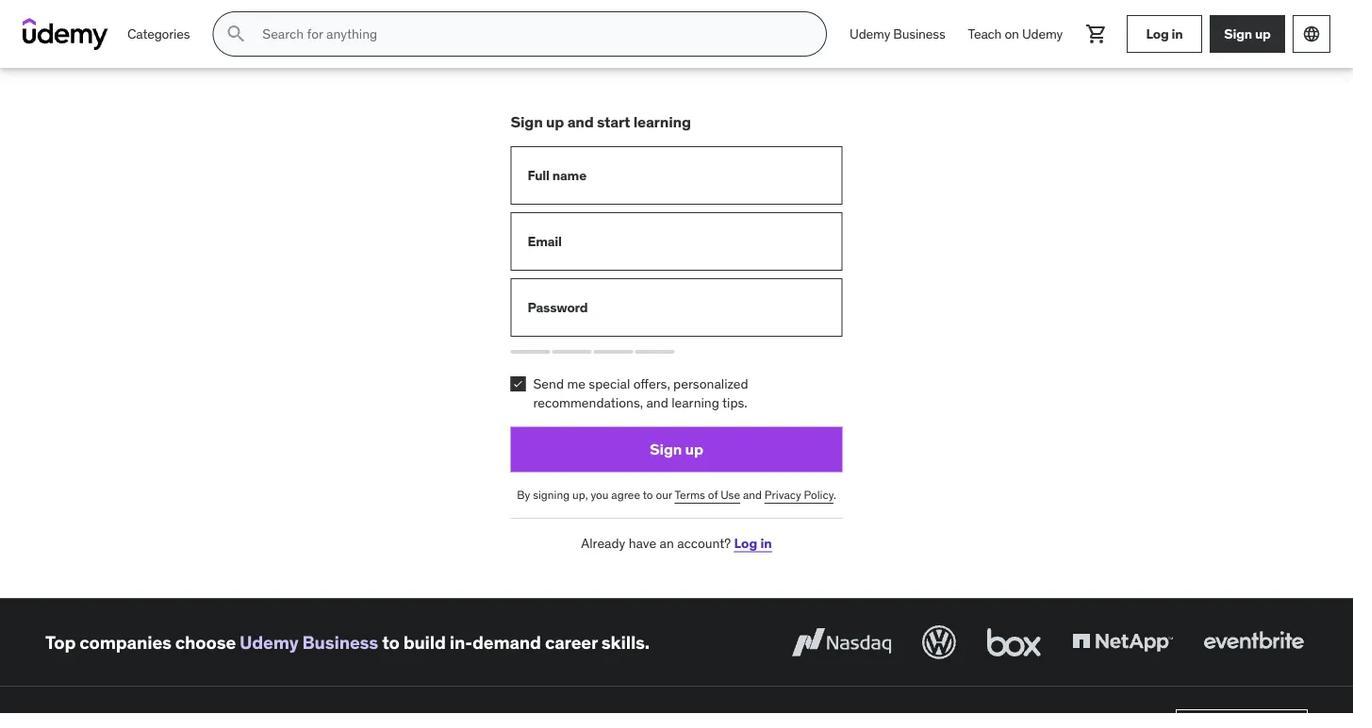 Task type: locate. For each thing, give the bounding box(es) containing it.
choose a language image
[[1303, 25, 1322, 43]]

0 vertical spatial learning
[[634, 112, 691, 132]]

1 vertical spatial up
[[546, 112, 564, 132]]

log right account?
[[735, 535, 758, 552]]

0 vertical spatial log
[[1147, 25, 1169, 42]]

sign up
[[1225, 25, 1272, 42], [650, 439, 704, 459]]

business left the teach
[[894, 25, 946, 42]]

0 horizontal spatial udemy business link
[[240, 631, 378, 653]]

1 horizontal spatial business
[[894, 25, 946, 42]]

policy
[[804, 488, 834, 502]]

to for agree
[[643, 488, 653, 502]]

and right use at right bottom
[[743, 488, 762, 502]]

log in link right account?
[[735, 535, 772, 552]]

build
[[403, 631, 446, 653]]

1 horizontal spatial to
[[643, 488, 653, 502]]

tips.
[[723, 394, 748, 411]]

sign up inside button
[[650, 439, 704, 459]]

up up terms
[[686, 439, 704, 459]]

in down privacy
[[761, 535, 772, 552]]

sign up button
[[511, 427, 843, 472]]

udemy image
[[23, 18, 108, 50]]

2 horizontal spatial sign
[[1225, 25, 1253, 42]]

0 horizontal spatial log
[[735, 535, 758, 552]]

log in link right shopping cart with 0 items image
[[1127, 15, 1203, 53]]

0 horizontal spatial to
[[382, 631, 400, 653]]

0 horizontal spatial sign
[[511, 112, 543, 132]]

log right shopping cart with 0 items image
[[1147, 25, 1169, 42]]

netapp image
[[1069, 622, 1177, 663]]

1 vertical spatial business
[[302, 631, 378, 653]]

career
[[545, 631, 598, 653]]

0 horizontal spatial and
[[568, 112, 594, 132]]

learning
[[634, 112, 691, 132], [672, 394, 720, 411]]

sign up left choose a language image
[[1225, 25, 1272, 42]]

1 horizontal spatial up
[[686, 439, 704, 459]]

log in link
[[1127, 15, 1203, 53], [735, 535, 772, 552]]

0 horizontal spatial in
[[761, 535, 772, 552]]

1 vertical spatial learning
[[672, 394, 720, 411]]

1 horizontal spatial sign
[[650, 439, 682, 459]]

sign up and start learning
[[511, 112, 691, 132]]

0 vertical spatial in
[[1172, 25, 1184, 42]]

demand
[[473, 631, 541, 653]]

udemy business link
[[839, 11, 957, 57], [240, 631, 378, 653]]

by
[[517, 488, 530, 502]]

sign up the our on the left bottom of the page
[[650, 439, 682, 459]]

sign
[[1225, 25, 1253, 42], [511, 112, 543, 132], [650, 439, 682, 459]]

0 vertical spatial and
[[568, 112, 594, 132]]

to left build
[[382, 631, 400, 653]]

sign up up by signing up, you agree to our terms of use and privacy policy .
[[650, 439, 704, 459]]

1 vertical spatial and
[[647, 394, 669, 411]]

teach on udemy link
[[957, 11, 1075, 57]]

to
[[643, 488, 653, 502], [382, 631, 400, 653]]

1 horizontal spatial sign up
[[1225, 25, 1272, 42]]

learning right start
[[634, 112, 691, 132]]

log
[[1147, 25, 1169, 42], [735, 535, 758, 552]]

0 horizontal spatial log in link
[[735, 535, 772, 552]]

to left the our on the left bottom of the page
[[643, 488, 653, 502]]

0 vertical spatial log in link
[[1127, 15, 1203, 53]]

companies
[[79, 631, 172, 653]]

use
[[721, 488, 741, 502]]

1 vertical spatial to
[[382, 631, 400, 653]]

personalized
[[674, 375, 749, 392]]

1 vertical spatial sign
[[511, 112, 543, 132]]

to for business
[[382, 631, 400, 653]]

privacy policy link
[[765, 488, 834, 502]]

and
[[568, 112, 594, 132], [647, 394, 669, 411], [743, 488, 762, 502]]

business
[[894, 25, 946, 42], [302, 631, 378, 653]]

2 vertical spatial sign
[[650, 439, 682, 459]]

start
[[597, 112, 630, 132]]

1 vertical spatial log in link
[[735, 535, 772, 552]]

sign left choose a language image
[[1225, 25, 1253, 42]]

0 vertical spatial business
[[894, 25, 946, 42]]

learning down personalized
[[672, 394, 720, 411]]

you
[[591, 488, 609, 502]]

0 vertical spatial to
[[643, 488, 653, 502]]

sign for sign up button
[[650, 439, 682, 459]]

already
[[581, 535, 626, 552]]

1 horizontal spatial log in link
[[1127, 15, 1203, 53]]

sign up for sign up button
[[650, 439, 704, 459]]

udemy business
[[850, 25, 946, 42]]

0 horizontal spatial up
[[546, 112, 564, 132]]

0 vertical spatial up
[[1256, 25, 1272, 42]]

up left start
[[546, 112, 564, 132]]

up,
[[573, 488, 588, 502]]

up inside button
[[686, 439, 704, 459]]

0 vertical spatial sign up
[[1225, 25, 1272, 42]]

1 horizontal spatial log
[[1147, 25, 1169, 42]]

and left start
[[568, 112, 594, 132]]

an
[[660, 535, 674, 552]]

sign left start
[[511, 112, 543, 132]]

submit search image
[[225, 23, 248, 45]]

sign for the sign up link
[[1225, 25, 1253, 42]]

in left the sign up link
[[1172, 25, 1184, 42]]

1 vertical spatial log
[[735, 535, 758, 552]]

0 vertical spatial sign
[[1225, 25, 1253, 42]]

in
[[1172, 25, 1184, 42], [761, 535, 772, 552]]

up left choose a language image
[[1256, 25, 1272, 42]]

and down offers,
[[647, 394, 669, 411]]

1 horizontal spatial in
[[1172, 25, 1184, 42]]

udemy
[[850, 25, 891, 42], [1023, 25, 1063, 42], [240, 631, 299, 653]]

recommendations,
[[534, 394, 643, 411]]

2 horizontal spatial up
[[1256, 25, 1272, 42]]

up
[[1256, 25, 1272, 42], [546, 112, 564, 132], [686, 439, 704, 459]]

terms of use link
[[675, 488, 741, 502]]

2 horizontal spatial and
[[743, 488, 762, 502]]

2 vertical spatial up
[[686, 439, 704, 459]]

sign inside button
[[650, 439, 682, 459]]

1 vertical spatial udemy business link
[[240, 631, 378, 653]]

terms
[[675, 488, 706, 502]]

teach on udemy
[[968, 25, 1063, 42]]

1 horizontal spatial udemy business link
[[839, 11, 957, 57]]

business left build
[[302, 631, 378, 653]]

1 vertical spatial sign up
[[650, 439, 704, 459]]

up for sign up button
[[686, 439, 704, 459]]

0 horizontal spatial sign up
[[650, 439, 704, 459]]

1 horizontal spatial and
[[647, 394, 669, 411]]



Task type: vqa. For each thing, say whether or not it's contained in the screenshot.
the and in Send me special offers, personalized recommendations, and learning tips.
yes



Task type: describe. For each thing, give the bounding box(es) containing it.
xsmall image
[[511, 377, 526, 392]]

of
[[708, 488, 718, 502]]

0 horizontal spatial udemy
[[240, 631, 299, 653]]

categories
[[127, 25, 190, 42]]

sign up link
[[1210, 15, 1286, 53]]

teach
[[968, 25, 1002, 42]]

choose
[[175, 631, 236, 653]]

2 horizontal spatial udemy
[[1023, 25, 1063, 42]]

already have an account? log in
[[581, 535, 772, 552]]

offers,
[[634, 375, 671, 392]]

privacy
[[765, 488, 802, 502]]

1 vertical spatial in
[[761, 535, 772, 552]]

send me special offers, personalized recommendations, and learning tips.
[[534, 375, 749, 411]]

shopping cart with 0 items image
[[1086, 23, 1109, 45]]

categories button
[[116, 11, 201, 57]]

by signing up, you agree to our terms of use and privacy policy .
[[517, 488, 837, 502]]

me
[[567, 375, 586, 392]]

top
[[45, 631, 76, 653]]

nasdaq image
[[788, 622, 896, 663]]

box image
[[983, 622, 1046, 663]]

Search for anything text field
[[259, 18, 804, 50]]

2 vertical spatial and
[[743, 488, 762, 502]]

special
[[589, 375, 630, 392]]

learning inside send me special offers, personalized recommendations, and learning tips.
[[672, 394, 720, 411]]

volkswagen image
[[919, 622, 960, 663]]

log in
[[1147, 25, 1184, 42]]

on
[[1005, 25, 1020, 42]]

0 vertical spatial udemy business link
[[839, 11, 957, 57]]

.
[[834, 488, 837, 502]]

send
[[534, 375, 564, 392]]

our
[[656, 488, 673, 502]]

business inside the udemy business link
[[894, 25, 946, 42]]

account?
[[678, 535, 731, 552]]

up for the sign up link
[[1256, 25, 1272, 42]]

top companies choose udemy business to build in-demand career skills.
[[45, 631, 650, 653]]

sign up for the sign up link
[[1225, 25, 1272, 42]]

agree
[[612, 488, 641, 502]]

eventbrite image
[[1200, 622, 1309, 663]]

skills.
[[602, 631, 650, 653]]

signing
[[533, 488, 570, 502]]

0 horizontal spatial business
[[302, 631, 378, 653]]

in-
[[450, 631, 473, 653]]

and inside send me special offers, personalized recommendations, and learning tips.
[[647, 394, 669, 411]]

1 horizontal spatial udemy
[[850, 25, 891, 42]]

have
[[629, 535, 657, 552]]



